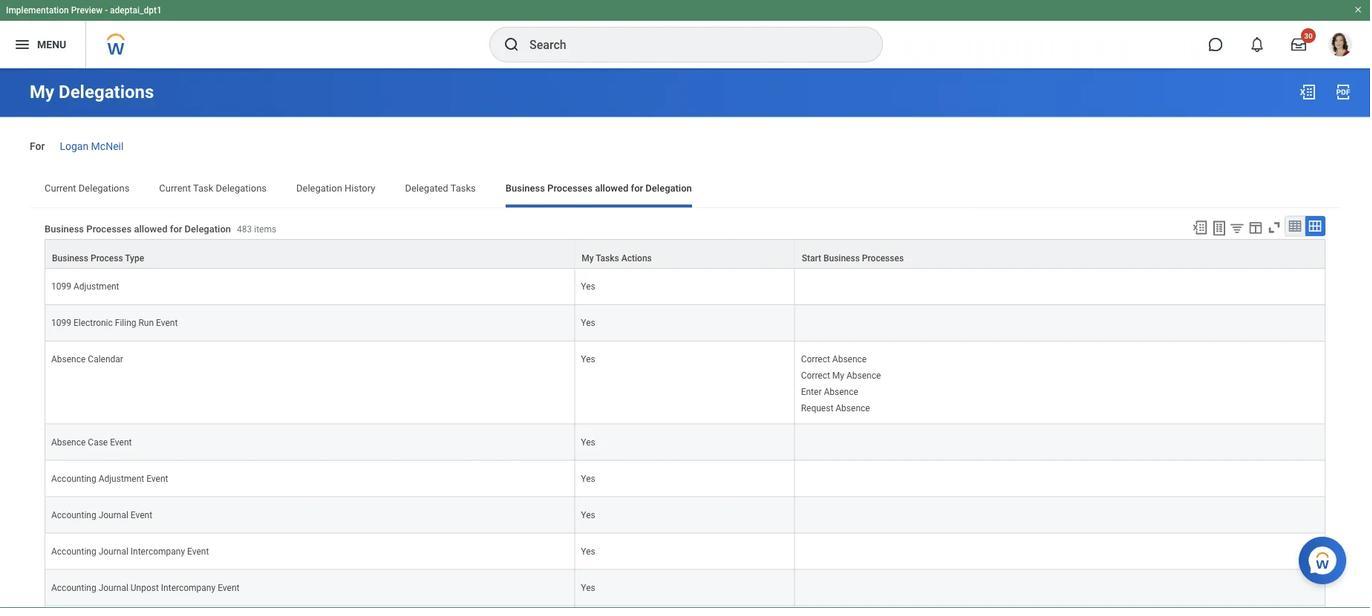 Task type: locate. For each thing, give the bounding box(es) containing it.
1099 left electronic
[[51, 317, 71, 328]]

5 yes from the top
[[581, 473, 595, 483]]

0 vertical spatial export to excel image
[[1299, 83, 1317, 101]]

request absence
[[801, 403, 870, 413]]

accounting inside accounting journal event element
[[51, 509, 96, 520]]

absence left calendar
[[51, 354, 86, 364]]

cell
[[795, 268, 1326, 305], [795, 305, 1326, 341], [795, 460, 1326, 497], [795, 497, 1326, 533], [45, 606, 575, 608], [575, 606, 795, 608], [795, 606, 1326, 608]]

1 vertical spatial adjustment
[[98, 473, 144, 483]]

allowed up the type
[[134, 223, 167, 234]]

expand table image
[[1308, 219, 1323, 233]]

accounting down absence case event in the bottom of the page
[[51, 473, 96, 483]]

0 vertical spatial tasks
[[451, 183, 476, 194]]

5 row from the top
[[45, 424, 1326, 460]]

1 vertical spatial processes
[[86, 223, 132, 234]]

1099 down 'business process type'
[[51, 281, 71, 291]]

export to excel image
[[1299, 83, 1317, 101], [1192, 219, 1208, 236]]

2 horizontal spatial my
[[832, 370, 844, 381]]

delegations for current delegations
[[79, 183, 129, 194]]

4 row from the top
[[45, 341, 1326, 424]]

current left task
[[159, 183, 191, 194]]

for inside tab list
[[631, 183, 643, 194]]

allowed for business processes allowed for delegation 483 items
[[134, 223, 167, 234]]

absence calendar element
[[51, 351, 123, 364]]

1 horizontal spatial export to excel image
[[1299, 83, 1317, 101]]

export to excel image left view printable version (pdf) image
[[1299, 83, 1317, 101]]

business inside "business process type" popup button
[[52, 253, 88, 263]]

for up actions
[[631, 183, 643, 194]]

business for business processes allowed for delegation 483 items
[[45, 223, 84, 234]]

0 horizontal spatial current
[[45, 183, 76, 194]]

tasks for delegated
[[451, 183, 476, 194]]

6 row from the top
[[45, 460, 1326, 497]]

allowed inside tab list
[[595, 183, 628, 194]]

history
[[345, 183, 375, 194]]

1099 inside 1099 electronic filing run event element
[[51, 317, 71, 328]]

-
[[105, 5, 108, 16]]

journal down accounting adjustment event
[[98, 509, 128, 520]]

journal down accounting journal event
[[98, 546, 128, 556]]

preview
[[71, 5, 103, 16]]

tasks left actions
[[596, 253, 619, 263]]

delegation up my tasks actions popup button
[[646, 183, 692, 194]]

my left actions
[[582, 253, 594, 263]]

row containing accounting journal intercompany event
[[45, 533, 1326, 570]]

my delegations main content
[[0, 68, 1370, 608]]

enter
[[801, 387, 822, 397]]

delegation for business processes allowed for delegation
[[646, 183, 692, 194]]

accounting
[[51, 473, 96, 483], [51, 509, 96, 520], [51, 546, 96, 556], [51, 582, 96, 593]]

1 accounting from the top
[[51, 473, 96, 483]]

2 accounting from the top
[[51, 509, 96, 520]]

1 horizontal spatial for
[[631, 183, 643, 194]]

electronic
[[73, 317, 113, 328]]

correct
[[801, 354, 830, 364], [801, 370, 830, 381]]

1 vertical spatial for
[[170, 223, 182, 234]]

absence up request absence element
[[824, 387, 858, 397]]

tasks right the delegated on the top of page
[[451, 183, 476, 194]]

adjustment
[[73, 281, 119, 291], [98, 473, 144, 483]]

2 vertical spatial my
[[832, 370, 844, 381]]

0 horizontal spatial allowed
[[134, 223, 167, 234]]

2 1099 from the top
[[51, 317, 71, 328]]

absence up correct my absence element
[[832, 354, 867, 364]]

tasks for my
[[596, 253, 619, 263]]

1 current from the left
[[45, 183, 76, 194]]

1099 electronic filing run event element
[[51, 314, 178, 328]]

task
[[193, 183, 213, 194]]

adjustment up accounting journal event element
[[98, 473, 144, 483]]

1 vertical spatial journal
[[98, 546, 128, 556]]

accounting down accounting journal intercompany event
[[51, 582, 96, 593]]

for down "current task delegations"
[[170, 223, 182, 234]]

0 vertical spatial for
[[631, 183, 643, 194]]

intercompany up accounting journal unpost intercompany event element
[[131, 546, 185, 556]]

1099
[[51, 281, 71, 291], [51, 317, 71, 328]]

row
[[45, 239, 1326, 268], [45, 268, 1326, 305], [45, 305, 1326, 341], [45, 341, 1326, 424], [45, 424, 1326, 460], [45, 460, 1326, 497], [45, 497, 1326, 533], [45, 533, 1326, 570], [45, 570, 1326, 606], [45, 606, 1326, 608]]

adjustment for 1099
[[73, 281, 119, 291]]

journal left unpost
[[98, 582, 128, 593]]

tab list
[[30, 172, 1340, 207]]

2 vertical spatial processes
[[862, 253, 904, 263]]

6 yes from the top
[[581, 509, 595, 520]]

delegations for my delegations
[[59, 81, 154, 102]]

intercompany
[[131, 546, 185, 556], [161, 582, 215, 593]]

2 correct from the top
[[801, 370, 830, 381]]

0 horizontal spatial my
[[30, 81, 54, 102]]

1099 adjustment element
[[51, 278, 119, 291]]

1 horizontal spatial current
[[159, 183, 191, 194]]

my inside correct absence correct my absence
[[832, 370, 844, 381]]

1 vertical spatial correct
[[801, 370, 830, 381]]

absence down 'correct absence' "element"
[[847, 370, 881, 381]]

unpost
[[131, 582, 159, 593]]

1 vertical spatial allowed
[[134, 223, 167, 234]]

1 horizontal spatial tasks
[[596, 253, 619, 263]]

3 row from the top
[[45, 305, 1326, 341]]

row containing business process type
[[45, 239, 1326, 268]]

3 accounting from the top
[[51, 546, 96, 556]]

accounting inside accounting journal unpost intercompany event element
[[51, 582, 96, 593]]

4 accounting from the top
[[51, 582, 96, 593]]

filing
[[115, 317, 136, 328]]

absence
[[51, 354, 86, 364], [832, 354, 867, 364], [847, 370, 881, 381], [824, 387, 858, 397], [836, 403, 870, 413], [51, 437, 86, 447]]

my up enter absence element
[[832, 370, 844, 381]]

1 vertical spatial 1099
[[51, 317, 71, 328]]

1 1099 from the top
[[51, 281, 71, 291]]

0 horizontal spatial for
[[170, 223, 182, 234]]

1 vertical spatial export to excel image
[[1192, 219, 1208, 236]]

1 vertical spatial intercompany
[[161, 582, 215, 593]]

delegations up mcneil
[[59, 81, 154, 102]]

tasks
[[451, 183, 476, 194], [596, 253, 619, 263]]

accounting down accounting adjustment event
[[51, 509, 96, 520]]

0 vertical spatial adjustment
[[73, 281, 119, 291]]

delegation
[[296, 183, 342, 194], [646, 183, 692, 194], [185, 223, 231, 234]]

journal for unpost
[[98, 582, 128, 593]]

request
[[801, 403, 833, 413]]

7 yes from the top
[[581, 546, 595, 556]]

business for business process type
[[52, 253, 88, 263]]

notifications large image
[[1250, 37, 1265, 52]]

correct absence element
[[801, 351, 867, 364]]

1 horizontal spatial processes
[[547, 183, 593, 194]]

accounting inside accounting journal intercompany event element
[[51, 546, 96, 556]]

1 horizontal spatial allowed
[[595, 183, 628, 194]]

delegation left history
[[296, 183, 342, 194]]

logan
[[60, 140, 88, 152]]

correct my absence element
[[801, 367, 881, 381]]

logan mcneil link
[[60, 137, 124, 152]]

delegations right task
[[216, 183, 267, 194]]

event
[[156, 317, 178, 328], [110, 437, 132, 447], [146, 473, 168, 483], [131, 509, 152, 520], [187, 546, 209, 556], [218, 582, 239, 593]]

0 vertical spatial allowed
[[595, 183, 628, 194]]

current
[[45, 183, 76, 194], [159, 183, 191, 194]]

items selected list
[[801, 351, 905, 414]]

1 vertical spatial my
[[582, 253, 594, 263]]

allowed up my tasks actions
[[595, 183, 628, 194]]

row containing accounting journal unpost intercompany event
[[45, 570, 1326, 606]]

my
[[30, 81, 54, 102], [582, 253, 594, 263], [832, 370, 844, 381]]

delegations down mcneil
[[79, 183, 129, 194]]

2 row from the top
[[45, 268, 1326, 305]]

3 yes from the top
[[581, 354, 595, 364]]

for
[[631, 183, 643, 194], [170, 223, 182, 234]]

export to excel image for current task delegations
[[1299, 83, 1317, 101]]

yes
[[581, 281, 595, 291], [581, 317, 595, 328], [581, 354, 595, 364], [581, 437, 595, 447], [581, 473, 595, 483], [581, 509, 595, 520], [581, 546, 595, 556], [581, 582, 595, 593]]

accounting inside accounting adjustment event element
[[51, 473, 96, 483]]

journal
[[98, 509, 128, 520], [98, 546, 128, 556], [98, 582, 128, 593]]

processes
[[547, 183, 593, 194], [86, 223, 132, 234], [862, 253, 904, 263]]

adeptai_dpt1
[[110, 5, 162, 16]]

intercompany right unpost
[[161, 582, 215, 593]]

profile logan mcneil image
[[1329, 33, 1352, 59]]

business
[[506, 183, 545, 194], [45, 223, 84, 234], [52, 253, 88, 263], [823, 253, 860, 263]]

0 vertical spatial processes
[[547, 183, 593, 194]]

2 horizontal spatial delegation
[[646, 183, 692, 194]]

1099 electronic filing run event
[[51, 317, 178, 328]]

8 row from the top
[[45, 533, 1326, 570]]

0 horizontal spatial tasks
[[451, 183, 476, 194]]

1 vertical spatial tasks
[[596, 253, 619, 263]]

accounting journal intercompany event element
[[51, 543, 209, 556]]

0 vertical spatial correct
[[801, 354, 830, 364]]

0 vertical spatial my
[[30, 81, 54, 102]]

my down menu dropdown button
[[30, 81, 54, 102]]

0 vertical spatial 1099
[[51, 281, 71, 291]]

2 horizontal spatial processes
[[862, 253, 904, 263]]

journal for event
[[98, 509, 128, 520]]

9 row from the top
[[45, 570, 1326, 606]]

30 button
[[1283, 28, 1316, 61]]

2 vertical spatial journal
[[98, 582, 128, 593]]

my delegations
[[30, 81, 154, 102]]

adjustment down 'business process type'
[[73, 281, 119, 291]]

run
[[138, 317, 154, 328]]

menu banner
[[0, 0, 1370, 68]]

export to excel image left export to worksheets image
[[1192, 219, 1208, 236]]

delegation left 483
[[185, 223, 231, 234]]

close environment banner image
[[1354, 5, 1363, 14]]

processes for business processes allowed for delegation
[[547, 183, 593, 194]]

correct absence correct my absence
[[801, 354, 881, 381]]

0 horizontal spatial export to excel image
[[1192, 219, 1208, 236]]

mcneil
[[91, 140, 124, 152]]

accounting for accounting journal event
[[51, 509, 96, 520]]

journal for intercompany
[[98, 546, 128, 556]]

2 current from the left
[[159, 183, 191, 194]]

my inside popup button
[[582, 253, 594, 263]]

0 vertical spatial journal
[[98, 509, 128, 520]]

1099 for 1099 electronic filing run event
[[51, 317, 71, 328]]

1 correct from the top
[[801, 354, 830, 364]]

1099 inside the 1099 adjustment element
[[51, 281, 71, 291]]

implementation preview -   adeptai_dpt1
[[6, 5, 162, 16]]

3 journal from the top
[[98, 582, 128, 593]]

toolbar
[[1185, 216, 1326, 239]]

7 row from the top
[[45, 497, 1326, 533]]

row containing accounting journal event
[[45, 497, 1326, 533]]

current task delegations
[[159, 183, 267, 194]]

delegations
[[59, 81, 154, 102], [79, 183, 129, 194], [216, 183, 267, 194]]

allowed
[[595, 183, 628, 194], [134, 223, 167, 234]]

absence down enter absence
[[836, 403, 870, 413]]

0 horizontal spatial processes
[[86, 223, 132, 234]]

1 row from the top
[[45, 239, 1326, 268]]

0 horizontal spatial delegation
[[185, 223, 231, 234]]

delegation for business processes allowed for delegation 483 items
[[185, 223, 231, 234]]

current down logan
[[45, 183, 76, 194]]

correct up enter
[[801, 370, 830, 381]]

1 journal from the top
[[98, 509, 128, 520]]

tab list containing current delegations
[[30, 172, 1340, 207]]

correct up correct my absence element
[[801, 354, 830, 364]]

delegated tasks
[[405, 183, 476, 194]]

2 journal from the top
[[98, 546, 128, 556]]

row containing 1099 electronic filing run event
[[45, 305, 1326, 341]]

1 horizontal spatial my
[[582, 253, 594, 263]]

items
[[254, 224, 276, 234]]

1 yes from the top
[[581, 281, 595, 291]]

tasks inside popup button
[[596, 253, 619, 263]]

accounting down accounting journal event
[[51, 546, 96, 556]]

accounting for accounting journal intercompany event
[[51, 546, 96, 556]]

export to excel image for yes
[[1192, 219, 1208, 236]]

export to worksheets image
[[1210, 219, 1228, 237]]



Task type: vqa. For each thing, say whether or not it's contained in the screenshot.
Processes inside popup button
yes



Task type: describe. For each thing, give the bounding box(es) containing it.
select to filter grid data image
[[1229, 220, 1245, 236]]

4 yes from the top
[[581, 437, 595, 447]]

absence case event element
[[51, 434, 132, 447]]

start business processes
[[802, 253, 904, 263]]

absence calendar
[[51, 354, 123, 364]]

1099 adjustment
[[51, 281, 119, 291]]

business process type
[[52, 253, 144, 263]]

click to view/edit grid preferences image
[[1248, 219, 1264, 236]]

accounting journal unpost intercompany event element
[[51, 579, 239, 593]]

absence left case
[[51, 437, 86, 447]]

business processes allowed for delegation
[[506, 183, 692, 194]]

Search Workday  search field
[[529, 28, 852, 61]]

absence case event
[[51, 437, 132, 447]]

8 yes from the top
[[581, 582, 595, 593]]

for
[[30, 140, 45, 152]]

fullscreen image
[[1266, 219, 1283, 236]]

processes inside popup button
[[862, 253, 904, 263]]

actions
[[621, 253, 652, 263]]

accounting for accounting adjustment event
[[51, 473, 96, 483]]

delegation history
[[296, 183, 375, 194]]

business process type button
[[45, 239, 574, 268]]

processes for business processes allowed for delegation 483 items
[[86, 223, 132, 234]]

current delegations
[[45, 183, 129, 194]]

accounting journal event element
[[51, 506, 152, 520]]

483
[[237, 224, 252, 234]]

accounting journal unpost intercompany event
[[51, 582, 239, 593]]

type
[[125, 253, 144, 263]]

delegated
[[405, 183, 448, 194]]

1099 for 1099 adjustment
[[51, 281, 71, 291]]

process
[[91, 253, 123, 263]]

menu
[[37, 38, 66, 51]]

tab list inside my delegations main content
[[30, 172, 1340, 207]]

accounting for accounting journal unpost intercompany event
[[51, 582, 96, 593]]

accounting journal intercompany event
[[51, 546, 209, 556]]

my for my tasks actions
[[582, 253, 594, 263]]

business for business processes allowed for delegation
[[506, 183, 545, 194]]

my for my delegations
[[30, 81, 54, 102]]

start business processes button
[[795, 239, 1325, 268]]

current for current task delegations
[[159, 183, 191, 194]]

current for current delegations
[[45, 183, 76, 194]]

for for business processes allowed for delegation
[[631, 183, 643, 194]]

inbox large image
[[1291, 37, 1306, 52]]

0 vertical spatial intercompany
[[131, 546, 185, 556]]

business inside start business processes popup button
[[823, 253, 860, 263]]

justify image
[[13, 36, 31, 53]]

row containing absence calendar
[[45, 341, 1326, 424]]

view printable version (pdf) image
[[1334, 83, 1352, 101]]

row containing 1099 adjustment
[[45, 268, 1326, 305]]

accounting adjustment event
[[51, 473, 168, 483]]

enter absence element
[[801, 384, 858, 397]]

request absence element
[[801, 400, 870, 413]]

for for business processes allowed for delegation 483 items
[[170, 223, 182, 234]]

enter absence
[[801, 387, 858, 397]]

logan mcneil
[[60, 140, 124, 152]]

business processes allowed for delegation 483 items
[[45, 223, 276, 234]]

10 row from the top
[[45, 606, 1326, 608]]

30
[[1304, 31, 1313, 40]]

menu button
[[0, 21, 86, 68]]

toolbar inside my delegations main content
[[1185, 216, 1326, 239]]

accounting adjustment event element
[[51, 470, 168, 483]]

row containing absence case event
[[45, 424, 1326, 460]]

accounting journal event
[[51, 509, 152, 520]]

case
[[88, 437, 108, 447]]

implementation
[[6, 5, 69, 16]]

my tasks actions
[[582, 253, 652, 263]]

my tasks actions button
[[575, 239, 794, 268]]

allowed for business processes allowed for delegation
[[595, 183, 628, 194]]

search image
[[503, 36, 521, 53]]

table image
[[1288, 219, 1303, 233]]

start
[[802, 253, 821, 263]]

2 yes from the top
[[581, 317, 595, 328]]

adjustment for accounting
[[98, 473, 144, 483]]

row containing accounting adjustment event
[[45, 460, 1326, 497]]

calendar
[[88, 354, 123, 364]]

1 horizontal spatial delegation
[[296, 183, 342, 194]]



